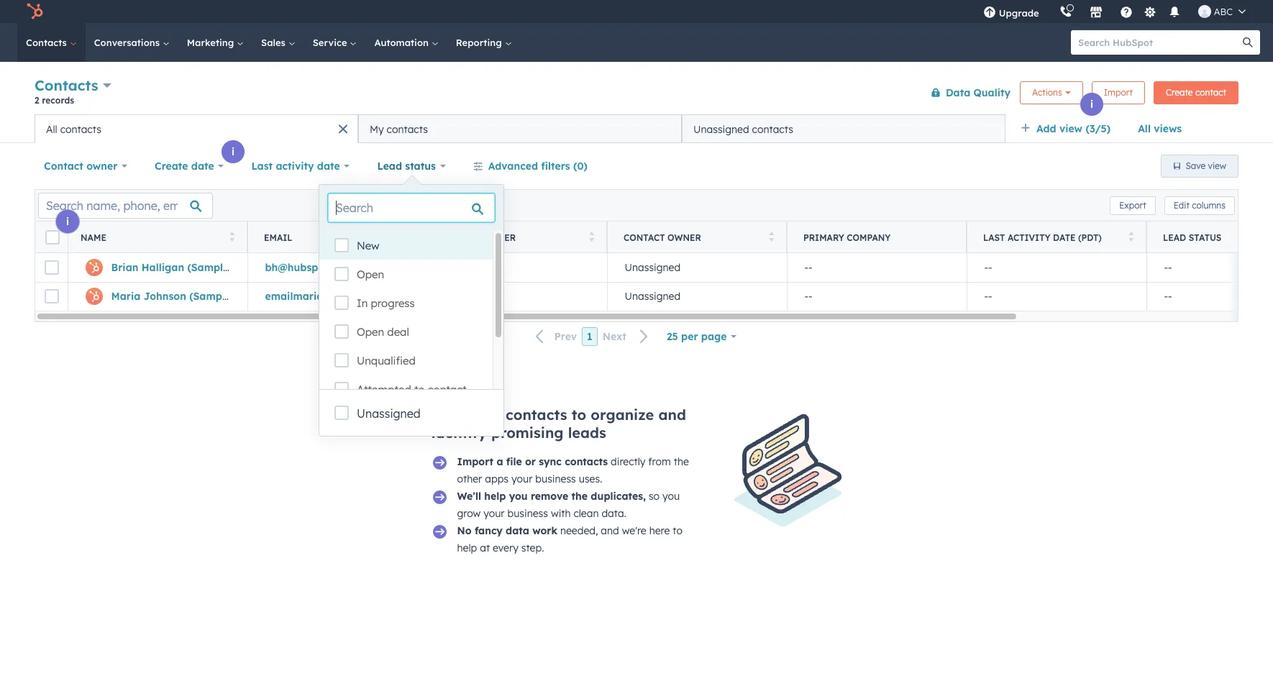 Task type: vqa. For each thing, say whether or not it's contained in the screenshot.
Link opens in a new window image
no



Task type: locate. For each thing, give the bounding box(es) containing it.
the inside directly from the other apps your business uses.
[[674, 455, 689, 468]]

0 horizontal spatial last
[[251, 160, 273, 173]]

import up (3/5)
[[1104, 87, 1133, 97]]

unassigned button
[[607, 253, 787, 282], [607, 282, 787, 311]]

import up other
[[457, 455, 494, 468]]

add for add view (3/5)
[[1037, 122, 1056, 135]]

contacts up records
[[35, 76, 98, 94]]

0 vertical spatial last
[[251, 160, 273, 173]]

1 vertical spatial open
[[357, 325, 384, 339]]

add inside add more contacts to organize and identify promising leads
[[431, 406, 460, 424]]

0 vertical spatial open
[[357, 268, 384, 281]]

-
[[445, 261, 449, 274], [449, 261, 453, 274], [805, 261, 809, 274], [809, 261, 813, 274], [984, 261, 988, 274], [988, 261, 992, 274], [1164, 261, 1168, 274], [1168, 261, 1172, 274], [805, 290, 809, 303], [809, 290, 813, 303], [984, 290, 988, 303], [988, 290, 992, 303], [1164, 290, 1168, 303], [1168, 290, 1172, 303]]

lead
[[377, 160, 402, 173], [1163, 232, 1186, 243]]

5 press to sort. element from the left
[[1128, 231, 1134, 244]]

1 press to sort. image from the left
[[409, 231, 414, 241]]

sales
[[261, 37, 288, 48]]

add for add more contacts to organize and identify promising leads
[[431, 406, 460, 424]]

i down all contacts "button"
[[232, 145, 235, 158]]

0 horizontal spatial owner
[[86, 160, 117, 173]]

unassigned contacts button
[[682, 114, 1006, 143]]

0 vertical spatial create
[[1166, 87, 1193, 97]]

1 horizontal spatial date
[[317, 160, 340, 173]]

2 horizontal spatial i button
[[1080, 93, 1104, 116]]

date down all contacts "button"
[[191, 160, 214, 173]]

activity
[[1008, 232, 1051, 243]]

save
[[1186, 160, 1206, 171]]

to
[[414, 383, 425, 396], [572, 406, 586, 424], [673, 524, 683, 537]]

0 vertical spatial to
[[414, 383, 425, 396]]

1 all from the left
[[1138, 122, 1151, 135]]

press to sort. image
[[409, 231, 414, 241], [589, 231, 594, 241], [769, 231, 774, 241], [1128, 231, 1134, 241]]

needed,
[[560, 524, 598, 537]]

0 vertical spatial (sample
[[187, 261, 229, 274]]

you inside so you grow your business with clean data.
[[663, 490, 680, 503]]

0 vertical spatial import
[[1104, 87, 1133, 97]]

0 vertical spatial lead
[[377, 160, 402, 173]]

1 horizontal spatial and
[[659, 406, 686, 424]]

and down "data." on the bottom of the page
[[601, 524, 619, 537]]

other
[[457, 473, 482, 486]]

0 horizontal spatial i button
[[56, 210, 79, 233]]

the
[[674, 455, 689, 468], [572, 490, 588, 503]]

1 horizontal spatial you
[[663, 490, 680, 503]]

0 vertical spatial add
[[1037, 122, 1056, 135]]

business up data at the bottom of the page
[[508, 507, 548, 520]]

view left (3/5)
[[1060, 122, 1083, 135]]

search button
[[1236, 30, 1260, 55]]

1 horizontal spatial owner
[[668, 232, 701, 243]]

i for topmost i button
[[1091, 98, 1093, 111]]

2 vertical spatial i
[[66, 215, 69, 228]]

last left 'activity'
[[983, 232, 1005, 243]]

all down 2 records at the top of the page
[[46, 123, 57, 136]]

1 vertical spatial i
[[232, 145, 235, 158]]

0 horizontal spatial import
[[457, 455, 494, 468]]

contacts inside button
[[387, 123, 428, 136]]

2 date from the left
[[317, 160, 340, 173]]

add inside popup button
[[1037, 122, 1056, 135]]

2 press to sort. image from the left
[[589, 231, 594, 241]]

owner inside popup button
[[86, 160, 117, 173]]

the up clean
[[572, 490, 588, 503]]

columns
[[1192, 200, 1226, 210]]

2 press to sort. element from the left
[[409, 231, 414, 244]]

i button up (3/5)
[[1080, 93, 1104, 116]]

1 vertical spatial (sample
[[189, 290, 231, 303]]

(sample up maria johnson (sample contact)
[[187, 261, 229, 274]]

1 vertical spatial business
[[508, 507, 548, 520]]

1 date from the left
[[191, 160, 214, 173]]

0 vertical spatial owner
[[86, 160, 117, 173]]

status
[[1189, 232, 1222, 243]]

contact) down press to sort. icon
[[232, 261, 275, 274]]

0 vertical spatial business
[[535, 473, 576, 486]]

-- button for emailmaria@hubspot.com
[[1147, 282, 1273, 311]]

1 vertical spatial your
[[484, 507, 505, 520]]

help down apps
[[484, 490, 506, 503]]

2 vertical spatial to
[[673, 524, 683, 537]]

3 press to sort. image from the left
[[769, 231, 774, 241]]

1 horizontal spatial to
[[572, 406, 586, 424]]

edit columns button
[[1164, 196, 1235, 215]]

0 vertical spatial the
[[674, 455, 689, 468]]

0 horizontal spatial help
[[457, 542, 477, 555]]

create date button
[[145, 152, 233, 181]]

1 unassigned button from the top
[[607, 253, 787, 282]]

0 vertical spatial contact owner
[[44, 160, 117, 173]]

view right save
[[1208, 160, 1227, 171]]

contact owner
[[44, 160, 117, 173], [624, 232, 701, 243]]

1 vertical spatial last
[[983, 232, 1005, 243]]

bh@hubspot.com link
[[265, 261, 352, 274]]

contact
[[1196, 87, 1227, 97], [428, 383, 467, 396]]

brad klo image
[[1198, 5, 1211, 18]]

contacts banner
[[35, 74, 1239, 114]]

1 vertical spatial owner
[[668, 232, 701, 243]]

1 vertical spatial help
[[457, 542, 477, 555]]

hubspot image
[[26, 3, 43, 20]]

add
[[1037, 122, 1056, 135], [431, 406, 460, 424]]

maria
[[111, 290, 141, 303]]

contact) down bh@hubspot.com
[[234, 290, 277, 303]]

0 horizontal spatial add
[[431, 406, 460, 424]]

1 horizontal spatial import
[[1104, 87, 1133, 97]]

contacts for unassigned contacts
[[752, 123, 793, 136]]

lead for lead status
[[1163, 232, 1186, 243]]

0 horizontal spatial create
[[155, 160, 188, 173]]

2 unassigned button from the top
[[607, 282, 787, 311]]

lead inside popup button
[[377, 160, 402, 173]]

1 horizontal spatial contact
[[624, 232, 665, 243]]

to right attempted on the left bottom of page
[[414, 383, 425, 396]]

open left deal
[[357, 325, 384, 339]]

0 horizontal spatial your
[[484, 507, 505, 520]]

4 press to sort. image from the left
[[1128, 231, 1134, 241]]

save view
[[1186, 160, 1227, 171]]

business inside directly from the other apps your business uses.
[[535, 473, 576, 486]]

data
[[946, 86, 971, 99]]

import inside button
[[1104, 87, 1133, 97]]

i button right 'create date'
[[222, 140, 245, 163]]

2 horizontal spatial i
[[1091, 98, 1093, 111]]

company
[[847, 232, 891, 243]]

last activity date
[[251, 160, 340, 173]]

contacts button
[[35, 75, 112, 96]]

you right the so
[[663, 490, 680, 503]]

prev
[[554, 330, 577, 343]]

0 horizontal spatial i
[[66, 215, 69, 228]]

1 vertical spatial contact
[[624, 232, 665, 243]]

directly
[[611, 455, 646, 468]]

search image
[[1243, 37, 1253, 47]]

records
[[42, 95, 74, 106]]

date right activity
[[317, 160, 340, 173]]

your down file
[[511, 473, 533, 486]]

2 vertical spatial i button
[[56, 210, 79, 233]]

1 horizontal spatial lead
[[1163, 232, 1186, 243]]

0 vertical spatial and
[[659, 406, 686, 424]]

--
[[445, 261, 453, 274], [805, 261, 813, 274], [984, 261, 992, 274], [1164, 261, 1172, 274], [805, 290, 813, 303], [984, 290, 992, 303], [1164, 290, 1172, 303]]

edit
[[1174, 200, 1190, 210]]

1 vertical spatial i button
[[222, 140, 245, 163]]

notifications button
[[1162, 0, 1187, 23]]

0 vertical spatial help
[[484, 490, 506, 503]]

menu
[[973, 0, 1256, 23]]

new
[[357, 239, 380, 252]]

data quality
[[946, 86, 1011, 99]]

1 horizontal spatial contact owner
[[624, 232, 701, 243]]

3 press to sort. element from the left
[[589, 231, 594, 244]]

open for open
[[357, 268, 384, 281]]

1 vertical spatial to
[[572, 406, 586, 424]]

create up views on the top of page
[[1166, 87, 1193, 97]]

1 vertical spatial contact owner
[[624, 232, 701, 243]]

you
[[509, 490, 528, 503], [663, 490, 680, 503]]

0 horizontal spatial contact
[[44, 160, 83, 173]]

0 vertical spatial contact
[[44, 160, 83, 173]]

1 vertical spatial add
[[431, 406, 460, 424]]

contacts down hubspot link
[[26, 37, 70, 48]]

contacts
[[60, 123, 101, 136], [387, 123, 428, 136], [752, 123, 793, 136], [506, 406, 567, 424], [565, 455, 608, 468]]

help
[[484, 490, 506, 503], [457, 542, 477, 555]]

2 horizontal spatial to
[[673, 524, 683, 537]]

all contacts button
[[35, 114, 358, 143]]

lead left status on the right
[[1163, 232, 1186, 243]]

attempted to contact
[[357, 383, 467, 396]]

edit columns
[[1174, 200, 1226, 210]]

1 horizontal spatial create
[[1166, 87, 1193, 97]]

i for i button to the middle
[[232, 145, 235, 158]]

add left more
[[431, 406, 460, 424]]

1 vertical spatial contacts
[[35, 76, 98, 94]]

conversations
[[94, 37, 162, 48]]

25 per page button
[[657, 322, 746, 351]]

the right from
[[674, 455, 689, 468]]

(sample
[[187, 261, 229, 274], [189, 290, 231, 303]]

quality
[[974, 86, 1011, 99]]

remove
[[531, 490, 569, 503]]

date inside popup button
[[191, 160, 214, 173]]

to right here
[[673, 524, 683, 537]]

i up (3/5)
[[1091, 98, 1093, 111]]

create for create date
[[155, 160, 188, 173]]

0 horizontal spatial contact owner
[[44, 160, 117, 173]]

0 horizontal spatial lead
[[377, 160, 402, 173]]

business
[[535, 473, 576, 486], [508, 507, 548, 520]]

filters
[[541, 160, 570, 173]]

so
[[649, 490, 660, 503]]

press to sort. image for phone number
[[589, 231, 594, 241]]

1 open from the top
[[357, 268, 384, 281]]

at
[[480, 542, 490, 555]]

views
[[1154, 122, 1182, 135]]

1 horizontal spatial i button
[[222, 140, 245, 163]]

last inside popup button
[[251, 160, 273, 173]]

1 vertical spatial lead
[[1163, 232, 1186, 243]]

advanced filters (0)
[[488, 160, 588, 173]]

1 press to sort. element from the left
[[229, 231, 235, 244]]

file
[[506, 455, 522, 468]]

1 horizontal spatial the
[[674, 455, 689, 468]]

data
[[506, 524, 529, 537]]

help button
[[1114, 0, 1139, 23]]

0 vertical spatial contact
[[1196, 87, 1227, 97]]

create inside button
[[1166, 87, 1193, 97]]

date inside popup button
[[317, 160, 340, 173]]

2 open from the top
[[357, 325, 384, 339]]

0 vertical spatial i
[[1091, 98, 1093, 111]]

view inside popup button
[[1060, 122, 1083, 135]]

1 vertical spatial create
[[155, 160, 188, 173]]

list box
[[319, 231, 503, 404]]

1 vertical spatial the
[[572, 490, 588, 503]]

activity
[[276, 160, 314, 173]]

help down no
[[457, 542, 477, 555]]

0 vertical spatial contact)
[[232, 261, 275, 274]]

open down new
[[357, 268, 384, 281]]

1 vertical spatial contact
[[428, 383, 467, 396]]

1 vertical spatial view
[[1208, 160, 1227, 171]]

i down contact owner popup button
[[66, 215, 69, 228]]

view
[[1060, 122, 1083, 135], [1208, 160, 1227, 171]]

emailmaria@hubspot.com link
[[265, 290, 398, 303]]

0 horizontal spatial view
[[1060, 122, 1083, 135]]

brian halligan (sample contact)
[[111, 261, 275, 274]]

1 vertical spatial and
[[601, 524, 619, 537]]

pagination navigation
[[527, 327, 657, 346]]

1 horizontal spatial add
[[1037, 122, 1056, 135]]

(sample down brian halligan (sample contact) link
[[189, 290, 231, 303]]

1 vertical spatial contact)
[[234, 290, 277, 303]]

to inside needed, and we're here to help at every step.
[[673, 524, 683, 537]]

press to sort. element for last activity date (pdt)
[[1128, 231, 1134, 244]]

create down all contacts "button"
[[155, 160, 188, 173]]

1 horizontal spatial i
[[232, 145, 235, 158]]

view for add
[[1060, 122, 1083, 135]]

you left remove
[[509, 490, 528, 503]]

0 horizontal spatial all
[[46, 123, 57, 136]]

from
[[648, 455, 671, 468]]

lead left status
[[377, 160, 402, 173]]

business up the we'll help you remove the duplicates,
[[535, 473, 576, 486]]

all for all views
[[1138, 122, 1151, 135]]

promising
[[491, 424, 564, 442]]

unassigned
[[693, 123, 749, 136], [625, 261, 681, 274], [625, 290, 681, 303], [357, 406, 421, 421]]

settings image
[[1144, 6, 1157, 19]]

automation link
[[366, 23, 447, 62]]

add down the actions popup button
[[1037, 122, 1056, 135]]

all left views on the top of page
[[1138, 122, 1151, 135]]

view inside button
[[1208, 160, 1227, 171]]

1 horizontal spatial all
[[1138, 122, 1151, 135]]

my
[[370, 123, 384, 136]]

contact inside button
[[1196, 87, 1227, 97]]

your up the fancy
[[484, 507, 505, 520]]

1 horizontal spatial last
[[983, 232, 1005, 243]]

all for all contacts
[[46, 123, 57, 136]]

last left activity
[[251, 160, 273, 173]]

and inside needed, and we're here to help at every step.
[[601, 524, 619, 537]]

1 horizontal spatial contact
[[1196, 87, 1227, 97]]

1 horizontal spatial help
[[484, 490, 506, 503]]

create inside popup button
[[155, 160, 188, 173]]

all inside "button"
[[46, 123, 57, 136]]

0 horizontal spatial you
[[509, 490, 528, 503]]

to left organize
[[572, 406, 586, 424]]

reporting link
[[447, 23, 520, 62]]

1 horizontal spatial your
[[511, 473, 533, 486]]

phone
[[444, 232, 475, 243]]

menu containing abc
[[973, 0, 1256, 23]]

no fancy data work
[[457, 524, 557, 537]]

2 all from the left
[[46, 123, 57, 136]]

0 horizontal spatial date
[[191, 160, 214, 173]]

i button left name
[[56, 210, 79, 233]]

4 press to sort. element from the left
[[769, 231, 774, 244]]

0 vertical spatial your
[[511, 473, 533, 486]]

2 you from the left
[[663, 490, 680, 503]]

2 records
[[35, 95, 74, 106]]

business inside so you grow your business with clean data.
[[508, 507, 548, 520]]

contacts inside "button"
[[60, 123, 101, 136]]

1 vertical spatial import
[[457, 455, 494, 468]]

phone number
[[444, 232, 516, 243]]

press to sort. element
[[229, 231, 235, 244], [409, 231, 414, 244], [589, 231, 594, 244], [769, 231, 774, 244], [1128, 231, 1134, 244]]

actions button
[[1020, 81, 1083, 104]]

0 vertical spatial view
[[1060, 122, 1083, 135]]

contacts
[[26, 37, 70, 48], [35, 76, 98, 94]]

1 horizontal spatial view
[[1208, 160, 1227, 171]]

unassigned button for bh@hubspot.com
[[607, 253, 787, 282]]

or
[[525, 455, 536, 468]]

import a file or sync contacts
[[457, 455, 608, 468]]

and up from
[[659, 406, 686, 424]]

contacts inside button
[[752, 123, 793, 136]]

0 horizontal spatial and
[[601, 524, 619, 537]]



Task type: describe. For each thing, give the bounding box(es) containing it.
we'll help you remove the duplicates,
[[457, 490, 646, 503]]

unassigned button for emailmaria@hubspot.com
[[607, 282, 787, 311]]

upgrade image
[[983, 6, 996, 19]]

service link
[[304, 23, 366, 62]]

fancy
[[475, 524, 503, 537]]

last for last activity date
[[251, 160, 273, 173]]

0 horizontal spatial the
[[572, 490, 588, 503]]

contacts for my contacts
[[387, 123, 428, 136]]

0 vertical spatial contacts
[[26, 37, 70, 48]]

i for i button to the left
[[66, 215, 69, 228]]

abc
[[1214, 6, 1233, 17]]

contact owner inside popup button
[[44, 160, 117, 173]]

calling icon button
[[1054, 2, 1078, 21]]

email
[[264, 232, 292, 243]]

primary company
[[804, 232, 891, 243]]

contacts for all contacts
[[60, 123, 101, 136]]

calling icon image
[[1059, 6, 1072, 19]]

help image
[[1120, 6, 1133, 19]]

attempted
[[357, 383, 411, 396]]

press to sort. image
[[229, 231, 235, 241]]

save view button
[[1161, 155, 1239, 178]]

lead status
[[1163, 232, 1222, 243]]

0 vertical spatial i button
[[1080, 93, 1104, 116]]

duplicates,
[[591, 490, 646, 503]]

last for last activity date (pdt)
[[983, 232, 1005, 243]]

help inside needed, and we're here to help at every step.
[[457, 542, 477, 555]]

0 horizontal spatial contact
[[428, 383, 467, 396]]

import for import a file or sync contacts
[[457, 455, 494, 468]]

unassigned inside button
[[693, 123, 749, 136]]

lead status
[[377, 160, 436, 173]]

press to sort. element for phone number
[[589, 231, 594, 244]]

view for save
[[1208, 160, 1227, 171]]

0 horizontal spatial to
[[414, 383, 425, 396]]

contact inside popup button
[[44, 160, 83, 173]]

directly from the other apps your business uses.
[[457, 455, 689, 486]]

status
[[405, 160, 436, 173]]

johnson
[[144, 290, 186, 303]]

all contacts
[[46, 123, 101, 136]]

emailmaria@hubspot.com button
[[247, 282, 427, 311]]

export
[[1119, 200, 1146, 210]]

open deal
[[357, 325, 409, 339]]

advanced filters (0) button
[[464, 152, 597, 181]]

emailmaria@hubspot.com
[[265, 290, 398, 303]]

1
[[587, 330, 593, 343]]

(0)
[[573, 160, 588, 173]]

page
[[701, 330, 727, 343]]

and inside add more contacts to organize and identify promising leads
[[659, 406, 686, 424]]

my contacts button
[[358, 114, 682, 143]]

create contact
[[1166, 87, 1227, 97]]

next button
[[598, 327, 657, 346]]

add view (3/5)
[[1037, 122, 1111, 135]]

contact) for emailmaria@hubspot.com
[[234, 290, 277, 303]]

conversations link
[[85, 23, 178, 62]]

service
[[313, 37, 350, 48]]

contacts inside add more contacts to organize and identify promising leads
[[506, 406, 567, 424]]

work
[[532, 524, 557, 537]]

prev button
[[527, 327, 582, 346]]

brian
[[111, 261, 138, 274]]

create contact button
[[1154, 81, 1239, 104]]

automation
[[374, 37, 431, 48]]

halligan
[[142, 261, 184, 274]]

press to sort. image for contact owner
[[769, 231, 774, 241]]

per
[[681, 330, 698, 343]]

primary company column header
[[787, 222, 968, 253]]

1 you from the left
[[509, 490, 528, 503]]

press to sort. image for last activity date (pdt)
[[1128, 231, 1134, 241]]

list box containing new
[[319, 231, 503, 404]]

contact owner button
[[35, 152, 137, 181]]

press to sort. element for contact owner
[[769, 231, 774, 244]]

import for import
[[1104, 87, 1133, 97]]

a
[[497, 455, 503, 468]]

Search search field
[[328, 194, 495, 222]]

sales link
[[253, 23, 304, 62]]

with
[[551, 507, 571, 520]]

your inside directly from the other apps your business uses.
[[511, 473, 533, 486]]

step.
[[521, 542, 544, 555]]

(sample for halligan
[[187, 261, 229, 274]]

maria johnson (sample contact) link
[[111, 290, 277, 303]]

Search HubSpot search field
[[1071, 30, 1247, 55]]

no
[[457, 524, 472, 537]]

lead for lead status
[[377, 160, 402, 173]]

uses.
[[579, 473, 602, 486]]

create date
[[155, 160, 214, 173]]

unqualified
[[357, 354, 416, 368]]

create for create contact
[[1166, 87, 1193, 97]]

settings link
[[1141, 4, 1159, 19]]

apps
[[485, 473, 509, 486]]

(sample for johnson
[[189, 290, 231, 303]]

(pdt)
[[1078, 232, 1102, 243]]

bh@hubspot.com
[[265, 261, 352, 274]]

brian halligan (sample contact) link
[[111, 261, 275, 274]]

data quality button
[[921, 78, 1011, 107]]

all views
[[1138, 122, 1182, 135]]

-- button for bh@hubspot.com
[[1147, 253, 1273, 282]]

lead status button
[[368, 152, 455, 181]]

number
[[478, 232, 516, 243]]

notifications image
[[1168, 6, 1181, 19]]

your inside so you grow your business with clean data.
[[484, 507, 505, 520]]

in
[[357, 296, 368, 310]]

press to sort. element for email
[[409, 231, 414, 244]]

reporting
[[456, 37, 505, 48]]

press to sort. image for email
[[409, 231, 414, 241]]

actions
[[1032, 87, 1062, 97]]

clean
[[574, 507, 599, 520]]

data.
[[602, 507, 626, 520]]

25
[[667, 330, 678, 343]]

marketplaces image
[[1090, 6, 1103, 19]]

advanced
[[488, 160, 538, 173]]

add more contacts to organize and identify promising leads
[[431, 406, 686, 442]]

marketing link
[[178, 23, 253, 62]]

we're
[[622, 524, 647, 537]]

contacts inside popup button
[[35, 76, 98, 94]]

abc button
[[1190, 0, 1255, 23]]

to inside add more contacts to organize and identify promising leads
[[572, 406, 586, 424]]

contact) for bh@hubspot.com
[[232, 261, 275, 274]]

1 button
[[582, 327, 598, 346]]

leads
[[568, 424, 606, 442]]

Search name, phone, email addresses, or company search field
[[38, 192, 213, 218]]

identify
[[431, 424, 487, 442]]

open for open deal
[[357, 325, 384, 339]]



